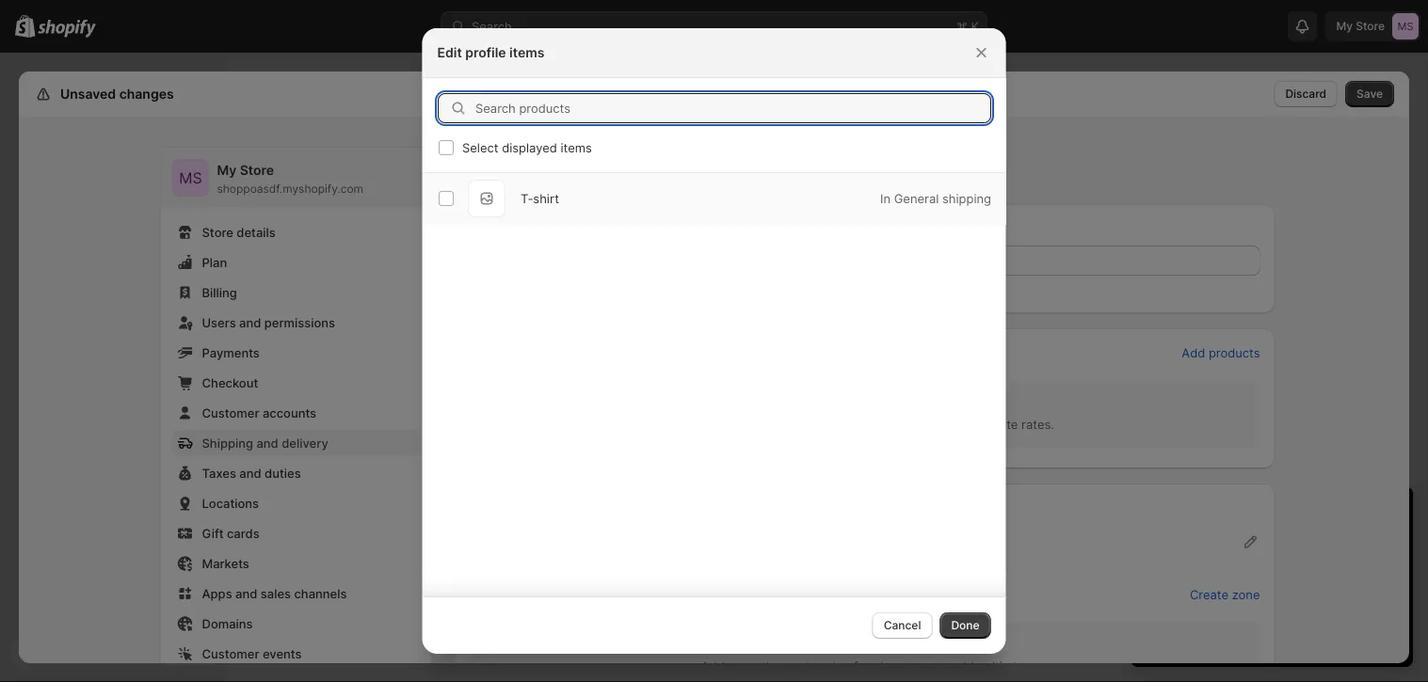 Task type: locate. For each thing, give the bounding box(es) containing it.
shipping inside the shop settings menu element
[[202, 436, 253, 450]]

and inside apps and sales channels link
[[235, 586, 257, 601]]

create for create shipping profile
[[484, 157, 546, 180]]

1 horizontal spatial for
[[1249, 556, 1265, 571]]

k
[[971, 19, 979, 33]]

create inside button
[[1190, 587, 1229, 602]]

products inside button
[[1209, 345, 1260, 360]]

taxes
[[202, 466, 236, 481]]

and right "apps"
[[235, 586, 257, 601]]

plan
[[1246, 538, 1270, 552], [1287, 628, 1310, 642]]

1 vertical spatial profile
[[635, 157, 695, 180]]

locations
[[202, 496, 259, 511]]

places
[[873, 659, 911, 674]]

and inside users and permissions link
[[239, 315, 261, 330]]

locations link
[[172, 490, 420, 517]]

customer
[[202, 406, 259, 420], [202, 647, 259, 661]]

1 vertical spatial 3
[[1191, 556, 1198, 571]]

1 vertical spatial store
[[1202, 594, 1232, 609]]

2 customer from the top
[[202, 647, 259, 661]]

items up create shipping profile
[[560, 140, 592, 155]]

separate
[[967, 417, 1018, 432]]

0 horizontal spatial products
[[710, 417, 762, 432]]

1 horizontal spatial shipping
[[942, 191, 991, 206]]

customize
[[1301, 575, 1360, 590]]

0 horizontal spatial shipping
[[551, 157, 631, 180]]

for left places
[[854, 659, 870, 674]]

done button
[[940, 613, 991, 639]]

1 horizontal spatial shipping
[[469, 587, 521, 602]]

to
[[913, 417, 924, 432], [1192, 538, 1204, 552], [1286, 575, 1297, 590], [766, 659, 777, 674], [971, 659, 982, 674]]

markets
[[202, 556, 249, 571]]

plan link
[[172, 249, 420, 276]]

0 vertical spatial profile
[[465, 45, 506, 61]]

from
[[794, 417, 821, 432]]

0 vertical spatial 3
[[1149, 503, 1161, 526]]

0 horizontal spatial profile
[[465, 45, 506, 61]]

items for edit profile items
[[509, 45, 545, 61]]

to left "ship"
[[971, 659, 982, 674]]

shipping up shirt
[[551, 157, 631, 180]]

and inside shipping and delivery link
[[256, 436, 278, 450]]

1 horizontal spatial profile
[[635, 157, 695, 180]]

0 horizontal spatial items
[[509, 45, 545, 61]]

1 vertical spatial your
[[1363, 575, 1389, 590]]

profile down search
[[465, 45, 506, 61]]

1 vertical spatial for
[[854, 659, 870, 674]]

taxes and duties
[[202, 466, 301, 481]]

2 horizontal spatial profile
[[873, 417, 909, 432]]

billing
[[202, 285, 237, 300]]

store inside my store shoppoasdf.myshopify.com
[[240, 162, 274, 178]]

0 vertical spatial store
[[240, 162, 274, 178]]

create for create zone
[[1190, 587, 1229, 602]]

2 vertical spatial your
[[1260, 628, 1284, 642]]

shipping
[[202, 436, 253, 450], [469, 587, 521, 602]]

1 horizontal spatial add
[[1182, 345, 1205, 360]]

1 horizontal spatial 3
[[1191, 556, 1198, 571]]

0 vertical spatial customer
[[202, 406, 259, 420]]

1 vertical spatial rates
[[821, 659, 850, 674]]

products
[[1209, 345, 1260, 360], [710, 417, 762, 432]]

add inside button
[[1182, 345, 1205, 360]]

shop settings menu element
[[160, 148, 432, 682]]

1 vertical spatial zones
[[833, 640, 868, 655]]

another
[[824, 417, 869, 432]]

shipping for shipping and delivery
[[202, 436, 253, 450]]

your right in
[[1269, 503, 1309, 526]]

profile right another
[[873, 417, 909, 432]]

0 vertical spatial items
[[509, 45, 545, 61]]

discard
[[1285, 87, 1326, 101]]

and for users and permissions
[[239, 315, 261, 330]]

1 horizontal spatial create
[[1190, 587, 1229, 602]]

1 horizontal spatial rates
[[886, 640, 916, 655]]

and up $1/month
[[1274, 538, 1295, 552]]

rates down no
[[821, 659, 850, 674]]

settings dialog
[[19, 72, 1409, 682]]

1 vertical spatial customer
[[202, 647, 259, 661]]

no zones or rates add zones to create rates for places you want to ship to.
[[701, 640, 1028, 674]]

zones for no
[[833, 640, 868, 655]]

0 horizontal spatial plan
[[1246, 538, 1270, 552]]

items for select displayed items
[[560, 140, 592, 155]]

0 horizontal spatial shipping
[[202, 436, 253, 450]]

users and permissions link
[[172, 310, 420, 336]]

pick your plan
[[1234, 628, 1310, 642]]

customer down domains
[[202, 647, 259, 661]]

3 inside dropdown button
[[1149, 503, 1161, 526]]

shipping and delivery link
[[172, 430, 420, 457]]

3 days left in your trial button
[[1131, 487, 1413, 526]]

3 days left in your trial
[[1149, 503, 1347, 526]]

features
[[1325, 594, 1373, 609]]

3 days left in your trial element
[[1131, 536, 1413, 667]]

details
[[237, 225, 276, 240]]

shipping inside settings dialog
[[551, 157, 631, 180]]

0 vertical spatial rates
[[886, 640, 916, 655]]

1 horizontal spatial products
[[1209, 345, 1260, 360]]

1 vertical spatial items
[[560, 140, 592, 155]]

1 vertical spatial shipping
[[469, 587, 521, 602]]

zones for shipping
[[525, 587, 560, 602]]

zone
[[1232, 587, 1260, 602]]

0 horizontal spatial zones
[[525, 587, 560, 602]]

save button
[[1345, 81, 1394, 107]]

products for move
[[710, 417, 762, 432]]

delivery
[[282, 436, 328, 450]]

gift cards link
[[172, 521, 420, 547]]

customer for customer accounts
[[202, 406, 259, 420]]

items
[[509, 45, 545, 61], [560, 140, 592, 155]]

set
[[928, 417, 946, 432]]

and left add
[[1235, 594, 1257, 609]]

my
[[217, 162, 237, 178]]

and inside taxes and duties link
[[239, 466, 261, 481]]

gift
[[202, 526, 224, 541]]

credit
[[1249, 575, 1282, 590]]

2 vertical spatial zones
[[728, 659, 762, 674]]

$50 app store credit link
[[1164, 575, 1282, 590]]

0 vertical spatial your
[[1269, 503, 1309, 526]]

your right pick on the bottom right of page
[[1260, 628, 1284, 642]]

customer for customer events
[[202, 647, 259, 661]]

rates.
[[1021, 417, 1054, 432]]

1 vertical spatial shipping
[[942, 191, 991, 206]]

first 3 months for $1/month
[[1164, 556, 1323, 571]]

1 vertical spatial store
[[202, 225, 233, 240]]

create zone
[[1190, 587, 1260, 602]]

for up credit
[[1249, 556, 1265, 571]]

shipping
[[551, 157, 631, 180], [942, 191, 991, 206]]

0 horizontal spatial create
[[484, 157, 546, 180]]

shipping and delivery
[[202, 436, 328, 450]]

profile inside edit profile items dialog
[[465, 45, 506, 61]]

to down $1/month
[[1286, 575, 1297, 590]]

sales
[[261, 586, 291, 601]]

create
[[781, 659, 818, 674]]

and right users
[[239, 315, 261, 330]]

zones
[[525, 587, 560, 602], [833, 640, 868, 655], [728, 659, 762, 674]]

customer down checkout
[[202, 406, 259, 420]]

0 vertical spatial plan
[[1246, 538, 1270, 552]]

domains link
[[172, 611, 420, 637]]

3
[[1149, 503, 1161, 526], [1191, 556, 1198, 571]]

shipping right general on the top
[[942, 191, 991, 206]]

0 horizontal spatial 3
[[1149, 503, 1161, 526]]

0 vertical spatial for
[[1249, 556, 1265, 571]]

my store image
[[172, 159, 209, 197]]

items down search
[[509, 45, 545, 61]]

0 vertical spatial shipping
[[202, 436, 253, 450]]

rates up places
[[886, 640, 916, 655]]

done
[[951, 619, 979, 633]]

0 horizontal spatial add
[[701, 659, 724, 674]]

for
[[1249, 556, 1265, 571], [854, 659, 870, 674]]

3 left days
[[1149, 503, 1161, 526]]

payments link
[[172, 340, 420, 366]]

users
[[202, 315, 236, 330]]

1 customer from the top
[[202, 406, 259, 420]]

and down customer accounts
[[256, 436, 278, 450]]

plan up first 3 months for $1/month
[[1246, 538, 1270, 552]]

profile down search products text box
[[635, 157, 695, 180]]

left
[[1214, 503, 1243, 526]]

1 vertical spatial add
[[701, 659, 724, 674]]

your up features
[[1363, 575, 1389, 590]]

store
[[240, 162, 274, 178], [202, 225, 233, 240]]

customer events
[[202, 647, 302, 661]]

2 horizontal spatial zones
[[833, 640, 868, 655]]

create
[[484, 157, 546, 180], [1190, 587, 1229, 602]]

1 vertical spatial create
[[1190, 587, 1229, 602]]

1 horizontal spatial store
[[240, 162, 274, 178]]

0 vertical spatial add
[[1182, 345, 1205, 360]]

0 horizontal spatial for
[[854, 659, 870, 674]]

shipping for shipping zones
[[469, 587, 521, 602]]

plan down bonus
[[1287, 628, 1310, 642]]

add products button
[[1170, 340, 1271, 366]]

1 horizontal spatial items
[[560, 140, 592, 155]]

store up plan
[[202, 225, 233, 240]]

paid
[[1217, 538, 1242, 552]]

your inside dropdown button
[[1269, 503, 1309, 526]]

3 right first on the bottom of page
[[1191, 556, 1198, 571]]

1 vertical spatial plan
[[1287, 628, 1310, 642]]

checkout
[[202, 376, 258, 390]]

0 vertical spatial products
[[1209, 345, 1260, 360]]

$50
[[1164, 575, 1187, 590]]

0 vertical spatial create
[[484, 157, 546, 180]]

and right taxes
[[239, 466, 261, 481]]

1 vertical spatial products
[[710, 417, 762, 432]]

rates
[[886, 640, 916, 655], [821, 659, 850, 674]]

0 vertical spatial zones
[[525, 587, 560, 602]]

0 vertical spatial shipping
[[551, 157, 631, 180]]

store right my on the top left of the page
[[240, 162, 274, 178]]

to left the a
[[1192, 538, 1204, 552]]



Task type: vqa. For each thing, say whether or not it's contained in the screenshot.
"Discard" BUTTON
yes



Task type: describe. For each thing, give the bounding box(es) containing it.
for inside no zones or rates add zones to create rates for places you want to ship to.
[[854, 659, 870, 674]]

you
[[914, 659, 935, 674]]

app
[[1191, 575, 1213, 590]]

shoppoasdf.myshopify.com
[[217, 182, 363, 196]]

changes
[[119, 86, 174, 102]]

online
[[1164, 594, 1199, 609]]

to left 'create'
[[766, 659, 777, 674]]

cards
[[227, 526, 259, 541]]

months
[[1202, 556, 1245, 571]]

ms button
[[172, 159, 209, 197]]

no
[[813, 640, 830, 655]]

unsaved
[[60, 86, 116, 102]]

permissions
[[264, 315, 335, 330]]

events
[[263, 647, 302, 661]]

for inside 3 days left in your trial element
[[1249, 556, 1265, 571]]

store details link
[[172, 219, 420, 246]]

displayed
[[501, 140, 557, 155]]

discard button
[[1274, 81, 1338, 107]]

⌘ k
[[956, 19, 979, 33]]

name
[[469, 221, 504, 236]]

my store shoppoasdf.myshopify.com
[[217, 162, 363, 196]]

cancel button
[[872, 613, 932, 639]]

cancel
[[884, 619, 921, 633]]

0 horizontal spatial store
[[202, 225, 233, 240]]

shirt
[[533, 191, 559, 206]]

or
[[871, 640, 883, 655]]

a
[[1207, 538, 1214, 552]]

plan
[[202, 255, 227, 270]]

taxes and duties link
[[172, 460, 420, 487]]

shopify image
[[38, 19, 96, 38]]

trial
[[1314, 503, 1347, 526]]

accounts
[[263, 406, 316, 420]]

apps and sales channels
[[202, 586, 347, 601]]

$1/month
[[1268, 556, 1323, 571]]

move products here from another profile to set up separate rates.
[[675, 417, 1054, 432]]

1 horizontal spatial zones
[[728, 659, 762, 674]]

select
[[462, 140, 498, 155]]

settings
[[56, 86, 110, 102]]

shipping inside edit profile items dialog
[[942, 191, 991, 206]]

ship
[[986, 659, 1010, 674]]

select displayed items
[[462, 140, 592, 155]]

apps and sales channels link
[[172, 581, 420, 607]]

0 vertical spatial store
[[1216, 575, 1246, 590]]

t-shirt
[[520, 191, 559, 206]]

general
[[893, 191, 938, 206]]

edit profile items dialog
[[0, 28, 1428, 654]]

duties
[[265, 466, 301, 481]]

products for add
[[1209, 345, 1260, 360]]

1 horizontal spatial plan
[[1287, 628, 1310, 642]]

store details
[[202, 225, 276, 240]]

Search products text field
[[475, 93, 991, 123]]

to inside to customize your online store and add bonus features
[[1286, 575, 1297, 590]]

bonus
[[1286, 594, 1322, 609]]

shipping zones
[[469, 587, 560, 602]]

and inside to customize your online store and add bonus features
[[1235, 594, 1257, 609]]

customer events link
[[172, 641, 420, 667]]

domains
[[202, 617, 253, 631]]

move
[[675, 417, 707, 432]]

to left set
[[913, 417, 924, 432]]

users and permissions
[[202, 315, 335, 330]]

apps
[[202, 586, 232, 601]]

save
[[1357, 87, 1383, 101]]

add products
[[1182, 345, 1260, 360]]

to customize your online store and add bonus features
[[1164, 575, 1389, 609]]

switch
[[1149, 538, 1188, 552]]

days
[[1167, 503, 1209, 526]]

channels
[[294, 586, 347, 601]]

in general shipping
[[880, 191, 991, 206]]

add inside no zones or rates add zones to create rates for places you want to ship to.
[[701, 659, 724, 674]]

and for apps and sales channels
[[235, 586, 257, 601]]

and for taxes and duties
[[239, 466, 261, 481]]

unsaved changes
[[60, 86, 174, 102]]

and for shipping and delivery
[[256, 436, 278, 450]]

here
[[765, 417, 791, 432]]

up
[[949, 417, 964, 432]]

get:
[[1299, 538, 1321, 552]]

pick your plan link
[[1149, 622, 1394, 649]]

payments
[[202, 345, 260, 360]]

store inside to customize your online store and add bonus features
[[1202, 594, 1232, 609]]

edit
[[437, 45, 462, 61]]

customer accounts link
[[172, 400, 420, 426]]

to.
[[1013, 659, 1028, 674]]

customer accounts
[[202, 406, 316, 420]]

markets link
[[172, 551, 420, 577]]

billing link
[[172, 280, 420, 306]]

first
[[1164, 556, 1187, 571]]

search
[[472, 19, 512, 33]]

add
[[1261, 594, 1283, 609]]

your inside to customize your online store and add bonus features
[[1363, 575, 1389, 590]]

t-
[[520, 191, 533, 206]]

0 horizontal spatial rates
[[821, 659, 850, 674]]

2 vertical spatial profile
[[873, 417, 909, 432]]

create zone button
[[1178, 582, 1271, 608]]

in
[[880, 191, 890, 206]]



